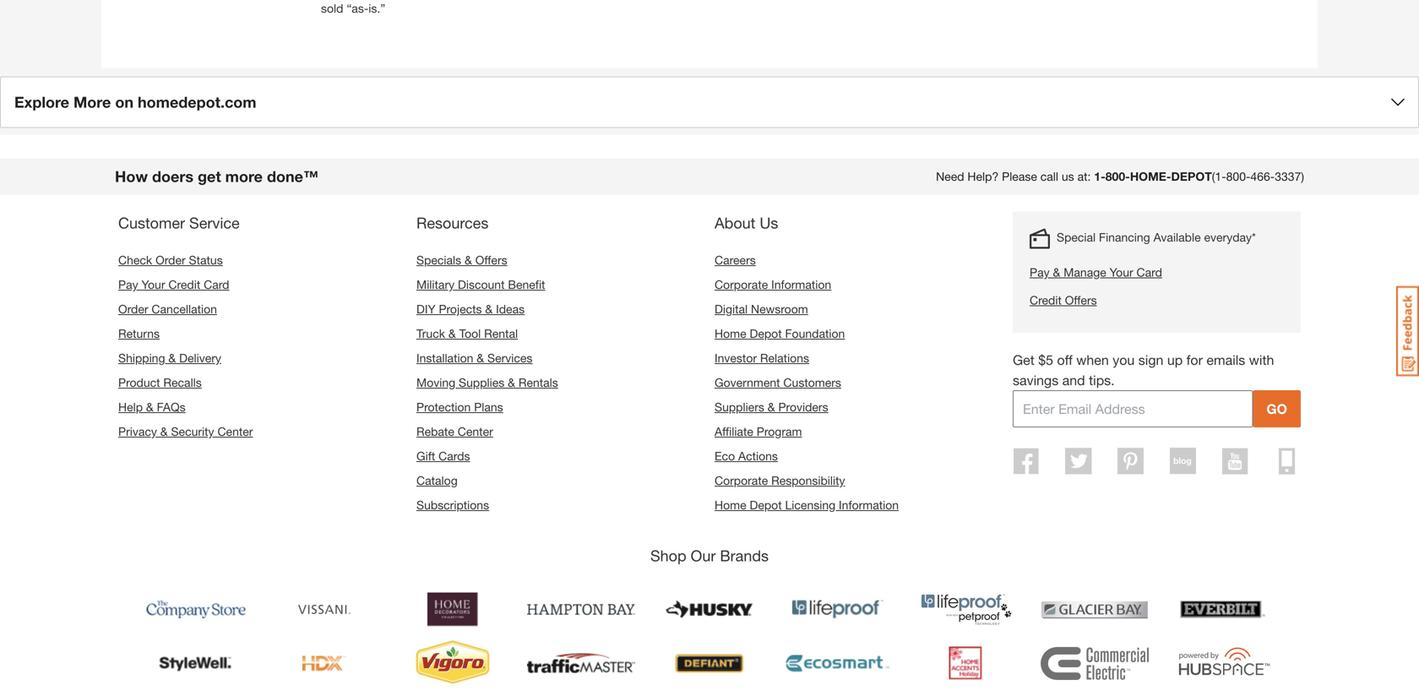 Task type: describe. For each thing, give the bounding box(es) containing it.
protection plans link
[[416, 400, 503, 414]]

hampton bay image
[[527, 586, 635, 633]]

homedepot.com
[[138, 93, 256, 111]]

& for help & faqs
[[146, 400, 154, 414]]

on
[[115, 93, 133, 111]]

benefit
[[508, 278, 545, 291]]

home-
[[1130, 169, 1171, 183]]

how
[[115, 167, 148, 185]]

corporate information
[[715, 278, 831, 291]]

truck & tool rental link
[[416, 326, 518, 340]]

& for pay & manage your card
[[1053, 265, 1060, 279]]

doers
[[152, 167, 193, 185]]

customer service
[[118, 214, 240, 232]]

home for home depot licensing information
[[715, 498, 746, 512]]

government customers link
[[715, 375, 841, 389]]

1 horizontal spatial your
[[1110, 265, 1133, 279]]

savings
[[1013, 372, 1059, 388]]

call
[[1040, 169, 1058, 183]]

diy projects & ideas
[[416, 302, 525, 316]]

vigoro image
[[399, 640, 507, 687]]

specials & offers
[[416, 253, 507, 267]]

suppliers
[[715, 400, 764, 414]]

returns
[[118, 326, 160, 340]]

shop
[[650, 547, 686, 565]]

and
[[1062, 372, 1085, 388]]

466-
[[1250, 169, 1275, 183]]

hdx image
[[270, 640, 378, 687]]

affiliate
[[715, 424, 753, 438]]

special
[[1057, 230, 1096, 244]]

tool
[[459, 326, 481, 340]]

rentals
[[519, 375, 558, 389]]

newsroom
[[751, 302, 808, 316]]

home depot on facebook image
[[1013, 448, 1039, 475]]

& for shipping & delivery
[[168, 351, 176, 365]]

brands
[[720, 547, 769, 565]]

more
[[73, 93, 111, 111]]

home accents holiday image
[[912, 640, 1020, 687]]

careers link
[[715, 253, 756, 267]]

done™
[[267, 167, 318, 185]]

gift cards
[[416, 449, 470, 463]]

& for suppliers & providers
[[768, 400, 775, 414]]

corporate responsibility
[[715, 473, 845, 487]]

installation & services link
[[416, 351, 533, 365]]

corporate for corporate information
[[715, 278, 768, 291]]

foundation
[[785, 326, 845, 340]]

glacier bay image
[[1041, 586, 1149, 633]]

shipping & delivery link
[[118, 351, 221, 365]]

commercial electric image
[[1041, 640, 1149, 687]]

truck & tool rental
[[416, 326, 518, 340]]

suppliers & providers
[[715, 400, 828, 414]]

digital
[[715, 302, 748, 316]]

home depot licensing information link
[[715, 498, 899, 512]]

$5
[[1038, 352, 1053, 368]]

relations
[[760, 351, 809, 365]]

home decorators collection image
[[399, 586, 507, 633]]

ecosmart image
[[784, 640, 892, 687]]

actions
[[738, 449, 778, 463]]

1-
[[1094, 169, 1105, 183]]

1 vertical spatial credit
[[1030, 293, 1062, 307]]

product recalls link
[[118, 375, 202, 389]]

protection
[[416, 400, 471, 414]]

check order status link
[[118, 253, 223, 267]]

eco
[[715, 449, 735, 463]]

husky image
[[655, 586, 764, 633]]

privacy & security center link
[[118, 424, 253, 438]]

1 horizontal spatial offers
[[1065, 293, 1097, 307]]

home depot on twitter image
[[1065, 448, 1092, 475]]

home depot on youtube image
[[1222, 448, 1248, 475]]

pay & manage your card link
[[1030, 264, 1256, 281]]

& for specials & offers
[[465, 253, 472, 267]]

depot for foundation
[[750, 326, 782, 340]]

available
[[1154, 230, 1201, 244]]

corporate information link
[[715, 278, 831, 291]]

customer
[[118, 214, 185, 232]]

& for installation & services
[[477, 351, 484, 365]]

pay for pay & manage your card
[[1030, 265, 1050, 279]]

0 horizontal spatial card
[[204, 278, 229, 291]]

subscriptions
[[416, 498, 489, 512]]

& for truck & tool rental
[[448, 326, 456, 340]]

1 center from the left
[[217, 424, 253, 438]]

vissani image
[[270, 586, 378, 633]]

home depot licensing information
[[715, 498, 899, 512]]

special financing available everyday*
[[1057, 230, 1256, 244]]

home depot mobile apps image
[[1279, 448, 1296, 475]]

get
[[1013, 352, 1035, 368]]

installation
[[416, 351, 473, 365]]

2 center from the left
[[458, 424, 493, 438]]

responsibility
[[771, 473, 845, 487]]

home depot on pinterest image
[[1118, 448, 1144, 475]]

help & faqs link
[[118, 400, 186, 414]]

manage
[[1064, 265, 1106, 279]]

defiant image
[[655, 640, 764, 687]]

privacy & security center
[[118, 424, 253, 438]]

need
[[936, 169, 964, 183]]

discount
[[458, 278, 505, 291]]

program
[[757, 424, 802, 438]]

0 horizontal spatial information
[[771, 278, 831, 291]]

1 vertical spatial information
[[839, 498, 899, 512]]

licensing
[[785, 498, 836, 512]]

eco actions link
[[715, 449, 778, 463]]

stylewell image
[[142, 640, 250, 687]]

how doers get more done™
[[115, 167, 318, 185]]



Task type: vqa. For each thing, say whether or not it's contained in the screenshot.
the up
yes



Task type: locate. For each thing, give the bounding box(es) containing it.
center right security
[[217, 424, 253, 438]]

0 vertical spatial home
[[715, 326, 746, 340]]

your up order cancellation
[[141, 278, 165, 291]]

1 horizontal spatial pay
[[1030, 265, 1050, 279]]

& left ideas
[[485, 302, 493, 316]]

depot for licensing
[[750, 498, 782, 512]]

protection plans
[[416, 400, 503, 414]]

pay down check
[[118, 278, 138, 291]]

up
[[1167, 352, 1183, 368]]

credit down pay & manage your card
[[1030, 293, 1062, 307]]

0 horizontal spatial your
[[141, 278, 165, 291]]

2 800- from the left
[[1226, 169, 1251, 183]]

help?
[[968, 169, 999, 183]]

gift cards link
[[416, 449, 470, 463]]

help & faqs
[[118, 400, 186, 414]]

card up credit offers link
[[1137, 265, 1162, 279]]

ideas
[[496, 302, 525, 316]]

status
[[189, 253, 223, 267]]

feedback link image
[[1396, 286, 1419, 377]]

credit up cancellation at the left top of page
[[168, 278, 200, 291]]

our
[[691, 547, 716, 565]]

corporate for corporate responsibility
[[715, 473, 768, 487]]

1 horizontal spatial information
[[839, 498, 899, 512]]

800- right depot
[[1226, 169, 1251, 183]]

get $5 off when you sign up for emails with savings and tips.
[[1013, 352, 1274, 388]]

0 horizontal spatial offers
[[475, 253, 507, 267]]

& down government customers
[[768, 400, 775, 414]]

0 vertical spatial depot
[[750, 326, 782, 340]]

& up supplies
[[477, 351, 484, 365]]

information right licensing at the right of page
[[839, 498, 899, 512]]

product
[[118, 375, 160, 389]]

diy projects & ideas link
[[416, 302, 525, 316]]

& for privacy & security center
[[160, 424, 168, 438]]

at:
[[1077, 169, 1091, 183]]

services
[[487, 351, 533, 365]]

hubspace smart home image
[[1169, 640, 1277, 687]]

with
[[1249, 352, 1274, 368]]

0 vertical spatial credit
[[168, 278, 200, 291]]

0 vertical spatial information
[[771, 278, 831, 291]]

card
[[1137, 265, 1162, 279], [204, 278, 229, 291]]

offers up discount at the top of the page
[[475, 253, 507, 267]]

moving
[[416, 375, 455, 389]]

1 vertical spatial corporate
[[715, 473, 768, 487]]

careers
[[715, 253, 756, 267]]

check
[[118, 253, 152, 267]]

faqs
[[157, 400, 186, 414]]

1 corporate from the top
[[715, 278, 768, 291]]

center
[[217, 424, 253, 438], [458, 424, 493, 438]]

depot
[[750, 326, 782, 340], [750, 498, 782, 512]]

emails
[[1207, 352, 1245, 368]]

1 vertical spatial order
[[118, 302, 148, 316]]

rebate center link
[[416, 424, 493, 438]]

pay & manage your card
[[1030, 265, 1162, 279]]

shipping & delivery
[[118, 351, 221, 365]]

1 horizontal spatial credit
[[1030, 293, 1062, 307]]

depot down the corporate responsibility
[[750, 498, 782, 512]]

explore more on homedepot.com button
[[0, 76, 1419, 128]]

government
[[715, 375, 780, 389]]

1 vertical spatial offers
[[1065, 293, 1097, 307]]

0 vertical spatial offers
[[475, 253, 507, 267]]

order up pay your credit card
[[155, 253, 186, 267]]

go
[[1267, 401, 1287, 417]]

supplies
[[459, 375, 504, 389]]

help
[[118, 400, 143, 414]]

corporate responsibility link
[[715, 473, 845, 487]]

1 horizontal spatial order
[[155, 253, 186, 267]]

everbilt image
[[1169, 586, 1277, 633]]

customers
[[783, 375, 841, 389]]

0 vertical spatial corporate
[[715, 278, 768, 291]]

pay up credit offers
[[1030, 265, 1050, 279]]

about
[[715, 214, 755, 232]]

when
[[1076, 352, 1109, 368]]

corporate down eco actions
[[715, 473, 768, 487]]

card down status
[[204, 278, 229, 291]]

0 horizontal spatial center
[[217, 424, 253, 438]]

specials
[[416, 253, 461, 267]]

information
[[771, 278, 831, 291], [839, 498, 899, 512]]

0 horizontal spatial credit
[[168, 278, 200, 291]]

1 depot from the top
[[750, 326, 782, 340]]

get
[[198, 167, 221, 185]]

0 horizontal spatial pay
[[118, 278, 138, 291]]

& up military discount benefit link
[[465, 253, 472, 267]]

& left manage
[[1053, 265, 1060, 279]]

returns link
[[118, 326, 160, 340]]

military
[[416, 278, 455, 291]]

& down faqs
[[160, 424, 168, 438]]

investor relations link
[[715, 351, 809, 365]]

order up returns
[[118, 302, 148, 316]]

2 corporate from the top
[[715, 473, 768, 487]]

more
[[225, 167, 263, 185]]

0 vertical spatial order
[[155, 253, 186, 267]]

home depot foundation link
[[715, 326, 845, 340]]

please
[[1002, 169, 1037, 183]]

trafficmaster image
[[527, 640, 635, 687]]

installation & services
[[416, 351, 533, 365]]

affiliate program link
[[715, 424, 802, 438]]

home down digital
[[715, 326, 746, 340]]

1 home from the top
[[715, 326, 746, 340]]

1 vertical spatial home
[[715, 498, 746, 512]]

&
[[465, 253, 472, 267], [1053, 265, 1060, 279], [485, 302, 493, 316], [448, 326, 456, 340], [168, 351, 176, 365], [477, 351, 484, 365], [508, 375, 515, 389], [146, 400, 154, 414], [768, 400, 775, 414], [160, 424, 168, 438]]

credit
[[168, 278, 200, 291], [1030, 293, 1062, 307]]

(1-
[[1212, 169, 1226, 183]]

order cancellation
[[118, 302, 217, 316]]

2 depot from the top
[[750, 498, 782, 512]]

depot
[[1171, 169, 1212, 183]]

credit offers
[[1030, 293, 1097, 307]]

lifeproof flooring image
[[784, 586, 892, 633]]

about us
[[715, 214, 778, 232]]

depot up the investor relations link
[[750, 326, 782, 340]]

providers
[[778, 400, 828, 414]]

1 vertical spatial depot
[[750, 498, 782, 512]]

cancellation
[[152, 302, 217, 316]]

2 home from the top
[[715, 498, 746, 512]]

tips.
[[1089, 372, 1115, 388]]

& left tool
[[448, 326, 456, 340]]

0 horizontal spatial order
[[118, 302, 148, 316]]

subscriptions link
[[416, 498, 489, 512]]

center down plans
[[458, 424, 493, 438]]

1 horizontal spatial card
[[1137, 265, 1162, 279]]

military discount benefit link
[[416, 278, 545, 291]]

home for home depot foundation
[[715, 326, 746, 340]]

you
[[1113, 352, 1135, 368]]

digital newsroom
[[715, 302, 808, 316]]

order cancellation link
[[118, 302, 217, 316]]

800-
[[1105, 169, 1130, 183], [1226, 169, 1251, 183]]

explore
[[14, 93, 69, 111]]

everyday*
[[1204, 230, 1256, 244]]

pay for pay your credit card
[[118, 278, 138, 291]]

lifeproof with petproof technology carpet image
[[912, 586, 1020, 633]]

service
[[189, 214, 240, 232]]

1 horizontal spatial center
[[458, 424, 493, 438]]

need help? please call us at: 1-800-home-depot (1-800-466-3337)
[[936, 169, 1304, 183]]

corporate
[[715, 278, 768, 291], [715, 473, 768, 487]]

& down services
[[508, 375, 515, 389]]

3337)
[[1275, 169, 1304, 183]]

& right help
[[146, 400, 154, 414]]

0 horizontal spatial 800-
[[1105, 169, 1130, 183]]

your down financing
[[1110, 265, 1133, 279]]

home depot blog image
[[1170, 448, 1196, 475]]

home down 'eco'
[[715, 498, 746, 512]]

1 horizontal spatial 800-
[[1226, 169, 1251, 183]]

& up recalls
[[168, 351, 176, 365]]

information up the newsroom
[[771, 278, 831, 291]]

Enter Email Address text field
[[1013, 390, 1253, 427]]

offers down manage
[[1065, 293, 1097, 307]]

diy
[[416, 302, 435, 316]]

truck
[[416, 326, 445, 340]]

the company store image
[[142, 586, 250, 633]]

800- right at:
[[1105, 169, 1130, 183]]

digital newsroom link
[[715, 302, 808, 316]]

1 800- from the left
[[1105, 169, 1130, 183]]

sign
[[1138, 352, 1163, 368]]

delivery
[[179, 351, 221, 365]]

catalog
[[416, 473, 458, 487]]

cards
[[439, 449, 470, 463]]

offers
[[475, 253, 507, 267], [1065, 293, 1097, 307]]

corporate down careers link
[[715, 278, 768, 291]]



